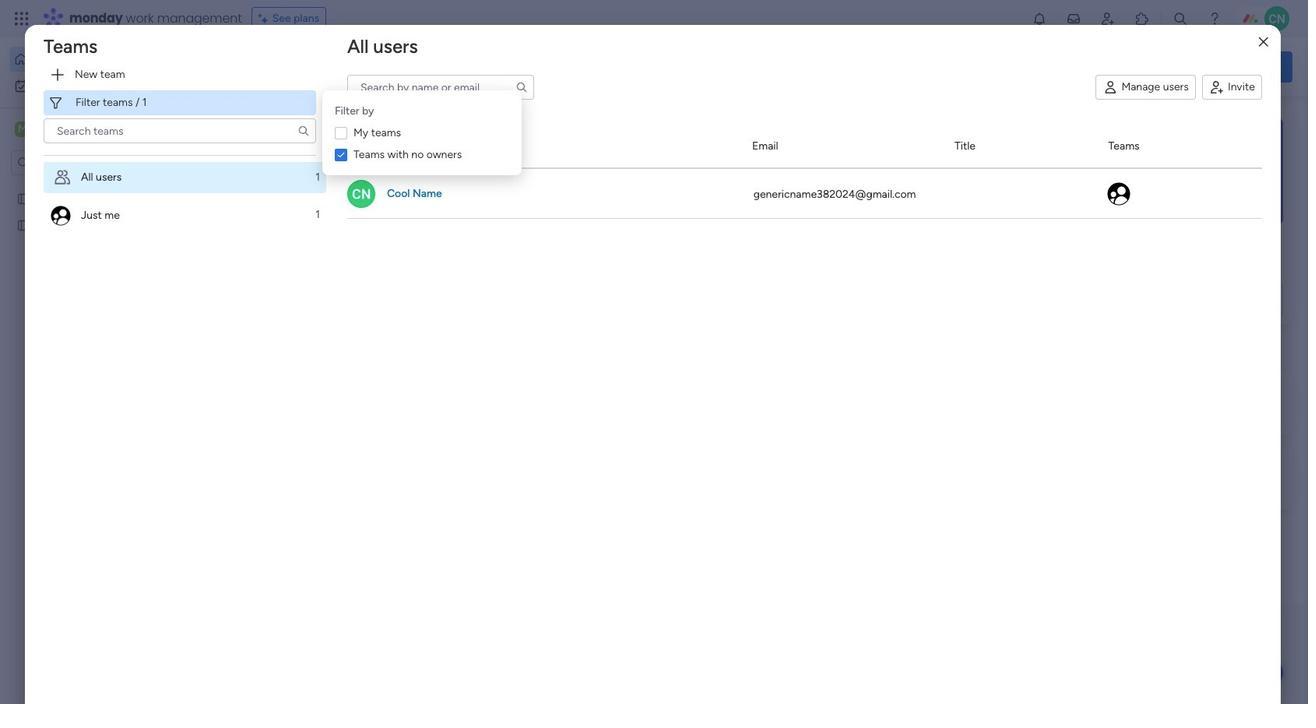 Task type: vqa. For each thing, say whether or not it's contained in the screenshot.
topmost Workspace ICON
no



Task type: locate. For each thing, give the bounding box(es) containing it.
0 vertical spatial search image
[[516, 81, 528, 94]]

0 vertical spatial cool name image
[[1265, 6, 1290, 31]]

list box
[[0, 182, 199, 448]]

1 horizontal spatial search image
[[516, 81, 528, 94]]

None search field
[[44, 118, 316, 143]]

search everything image
[[1173, 11, 1189, 26]]

grid
[[347, 125, 1263, 704]]

option
[[9, 47, 189, 72], [9, 73, 189, 98], [44, 162, 326, 193], [0, 184, 199, 187], [44, 199, 326, 231]]

Search teams search field
[[44, 118, 316, 143]]

None search field
[[347, 75, 534, 100]]

public board image
[[16, 191, 31, 206]]

see plans image
[[258, 10, 272, 27]]

templates image image
[[1074, 118, 1279, 225]]

search image
[[516, 81, 528, 94], [298, 125, 310, 137]]

0 horizontal spatial search image
[[298, 125, 310, 137]]

workspace image
[[15, 121, 30, 138]]

1 vertical spatial search image
[[298, 125, 310, 137]]

quick search results list box
[[241, 146, 1022, 352]]

0 horizontal spatial cool name image
[[347, 180, 376, 208]]

cool name image
[[1265, 6, 1290, 31], [347, 180, 376, 208]]

row
[[347, 125, 1263, 169], [347, 169, 1263, 219]]



Task type: describe. For each thing, give the bounding box(es) containing it.
update feed image
[[1067, 11, 1082, 26]]

public board image
[[16, 217, 31, 232]]

1 horizontal spatial cool name image
[[1265, 6, 1290, 31]]

1 row from the top
[[347, 125, 1263, 169]]

Search by name or email search field
[[347, 75, 534, 100]]

getting started element
[[1060, 372, 1293, 434]]

invite members image
[[1101, 11, 1117, 26]]

search image for the search teams search box
[[298, 125, 310, 137]]

2 row from the top
[[347, 169, 1263, 219]]

1 vertical spatial cool name image
[[347, 180, 376, 208]]

close image
[[1260, 36, 1269, 48]]

Search in workspace field
[[33, 154, 130, 172]]

monday marketplace image
[[1135, 11, 1151, 26]]

workspace selection element
[[15, 120, 130, 140]]

help image
[[1208, 11, 1223, 26]]

search image for search by name or email search box
[[516, 81, 528, 94]]

select product image
[[14, 11, 30, 26]]

notifications image
[[1032, 11, 1048, 26]]

help center element
[[1060, 447, 1293, 509]]

close recently visited image
[[241, 127, 259, 146]]



